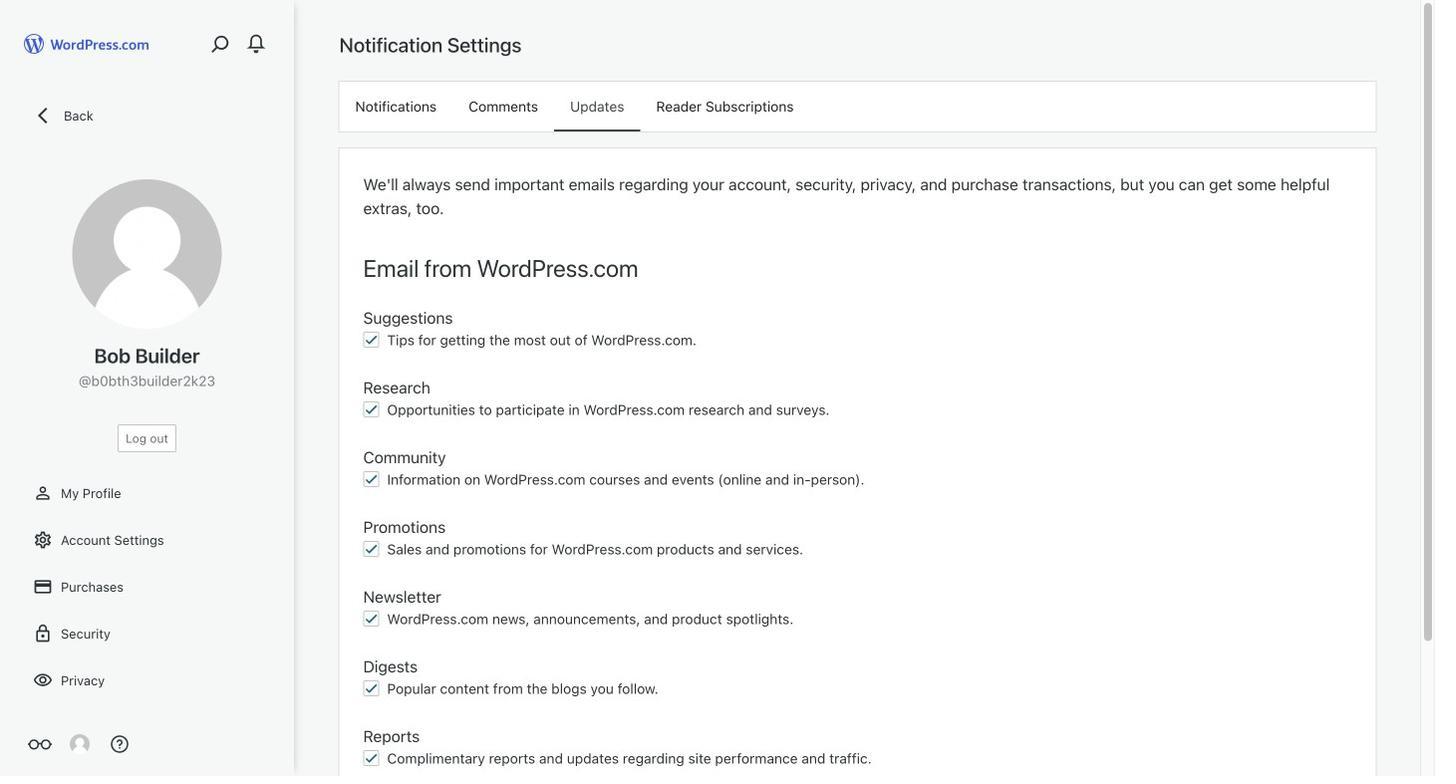 Task type: vqa. For each thing, say whether or not it's contained in the screenshot.
seventh Group from the top
yes



Task type: describe. For each thing, give the bounding box(es) containing it.
4 group from the top
[[363, 515, 1352, 565]]

visibility image
[[33, 671, 53, 691]]

settings image
[[33, 530, 53, 550]]

lock image
[[33, 624, 53, 644]]

0 vertical spatial bob builder image
[[72, 179, 222, 329]]

2 group from the top
[[363, 376, 1352, 426]]



Task type: locate. For each thing, give the bounding box(es) containing it.
None checkbox
[[363, 332, 379, 348], [363, 471, 379, 487], [363, 611, 379, 627], [363, 681, 379, 697], [363, 332, 379, 348], [363, 471, 379, 487], [363, 611, 379, 627], [363, 681, 379, 697]]

None checkbox
[[363, 402, 379, 418], [363, 541, 379, 557], [363, 751, 379, 767], [363, 402, 379, 418], [363, 541, 379, 557], [363, 751, 379, 767]]

6 group from the top
[[363, 655, 1352, 705]]

menu
[[339, 82, 1376, 132]]

credit_card image
[[33, 577, 53, 597]]

5 group from the top
[[363, 585, 1352, 635]]

3 group from the top
[[363, 446, 1352, 495]]

1 group from the top
[[363, 306, 1352, 356]]

bob builder image
[[72, 179, 222, 329], [70, 735, 90, 755]]

group
[[363, 306, 1352, 356], [363, 376, 1352, 426], [363, 446, 1352, 495], [363, 515, 1352, 565], [363, 585, 1352, 635], [363, 655, 1352, 705], [363, 725, 1352, 774]]

main content
[[339, 32, 1376, 776]]

reader image
[[28, 733, 52, 757]]

person image
[[33, 483, 53, 503]]

7 group from the top
[[363, 725, 1352, 774]]

1 vertical spatial bob builder image
[[70, 735, 90, 755]]



